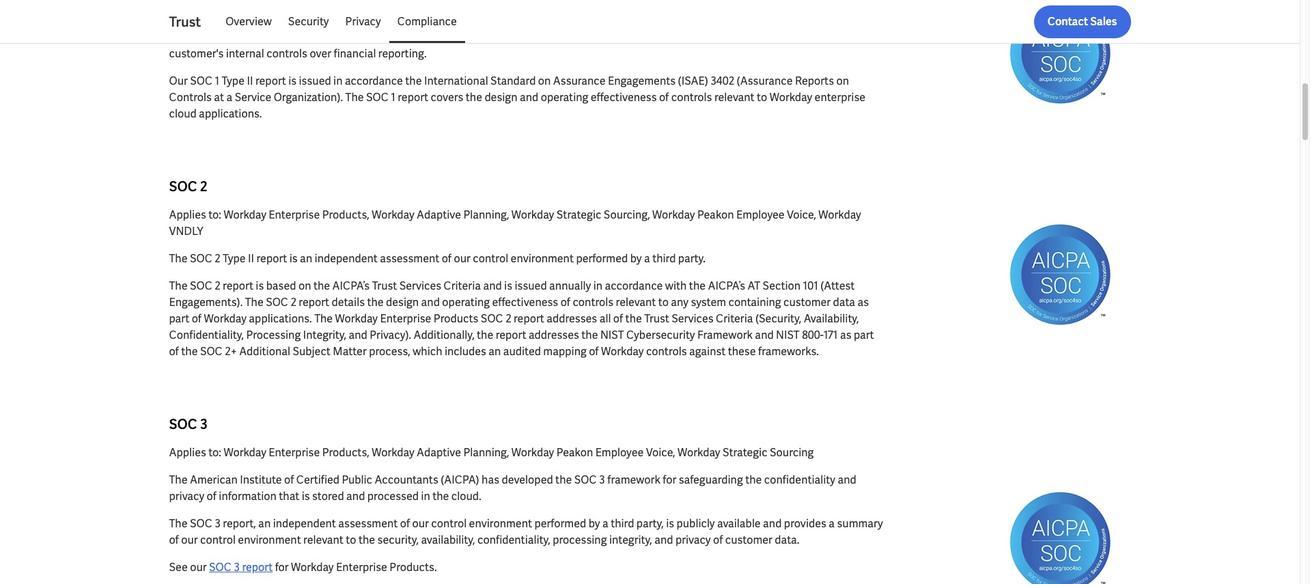 Task type: describe. For each thing, give the bounding box(es) containing it.
availability,
[[421, 533, 475, 547]]

(soc)
[[319, 30, 348, 44]]

containing
[[729, 295, 782, 310]]

of right "mapping"
[[589, 344, 599, 359]]

1 horizontal spatial by
[[631, 252, 642, 266]]

list containing overview
[[217, 5, 1132, 38]]

controls inside service organization controls (soc) 1 reports provide information about a service organization's control environment that may be relevant to the customer's internal controls over financial reporting.
[[274, 30, 317, 44]]

aicpa soc image for soc 3
[[989, 490, 1132, 584]]

audited
[[504, 344, 541, 359]]

see our soc 3 report for workday enterprise products.
[[169, 560, 437, 575]]

1 applies from the top
[[169, 3, 206, 17]]

contact
[[1048, 14, 1089, 29]]

party,
[[637, 517, 664, 531]]

financial
[[334, 46, 376, 61]]

international
[[424, 74, 488, 88]]

cloud
[[169, 107, 197, 121]]

1 vertical spatial strategic
[[723, 446, 768, 460]]

our
[[169, 74, 188, 88]]

and down party,
[[655, 533, 674, 547]]

sales
[[1091, 14, 1118, 29]]

effectiveness for assurance
[[591, 90, 657, 105]]

third inside the soc 3 report, an independent assessment of our control environment performed by a third party, is publicly available and provides a summary of our control environment relevant to the security, availability, confidentiality, processing integrity, and privacy of customer data.
[[611, 517, 635, 531]]

performed inside the soc 3 report, an independent assessment of our control environment performed by a third party, is publicly available and provides a summary of our control environment relevant to the security, availability, confidentiality, processing integrity, and privacy of customer data.
[[535, 517, 587, 531]]

of right all
[[614, 312, 623, 326]]

adaptive for soc 3
[[417, 446, 461, 460]]

0 horizontal spatial employee
[[596, 446, 644, 460]]

environment up annually
[[511, 252, 574, 266]]

privacy inside the soc 3 report, an independent assessment of our control environment performed by a third party, is publicly available and provides a summary of our control environment relevant to the security, availability, confidentiality, processing integrity, and privacy of customer data.
[[676, 533, 711, 547]]

confidentiality,
[[169, 328, 244, 342]]

information inside "the american institute of certified public accountants (aicpa) has developed the soc 3 framework for safeguarding the confidentiality and privacy of information that is stored and processed in the cloud."
[[219, 489, 277, 504]]

our right see
[[190, 560, 207, 575]]

of inside our soc 1 type ii report is issued in accordance the international standard on assurance engagements (isae) 3402 (assurance reports on controls at a service organization). the soc 1 report covers the design and operating effectiveness of controls relevant to workday enterprise cloud applications.
[[660, 90, 669, 105]]

1 adaptive from the top
[[417, 3, 461, 17]]

data.
[[775, 533, 800, 547]]

(security,
[[756, 312, 802, 326]]

processing
[[553, 533, 607, 547]]

1 horizontal spatial vndly
[[557, 3, 591, 17]]

safeguarding
[[679, 473, 743, 487]]

0 vertical spatial services
[[400, 279, 442, 293]]

accountants
[[375, 473, 439, 487]]

soc 3 report link
[[209, 560, 273, 575]]

of down american at the left of page
[[207, 489, 217, 504]]

0 vertical spatial assessment
[[380, 252, 440, 266]]

customer inside the soc 3 report, an independent assessment of our control environment performed by a third party, is publicly available and provides a summary of our control environment relevant to the security, availability, confidentiality, processing integrity, and privacy of customer data.
[[726, 533, 773, 547]]

1 aicpa's from the left
[[333, 279, 370, 293]]

processed
[[368, 489, 419, 504]]

0 vertical spatial performed
[[576, 252, 628, 266]]

framework
[[698, 328, 753, 342]]

1 horizontal spatial on
[[538, 74, 551, 88]]

is inside our soc 1 type ii report is issued in accordance the international standard on assurance engagements (isae) 3402 (assurance reports on controls at a service organization). the soc 1 report covers the design and operating effectiveness of controls relevant to workday enterprise cloud applications.
[[289, 74, 297, 88]]

controls up all
[[573, 295, 614, 310]]

1 horizontal spatial part
[[854, 328, 875, 342]]

3 inside the soc 3 report, an independent assessment of our control environment performed by a third party, is publicly available and provides a summary of our control environment relevant to the security, availability, confidentiality, processing integrity, and privacy of customer data.
[[215, 517, 221, 531]]

2 vertical spatial 1
[[391, 90, 396, 105]]

see
[[169, 560, 188, 575]]

at
[[214, 90, 224, 105]]

0 horizontal spatial as
[[841, 328, 852, 342]]

details
[[332, 295, 365, 310]]

be
[[792, 30, 804, 44]]

enterprise for applies to: workday enterprise products, workday adaptive planning, workday strategic sourcing, workday peakon employee voice, workday vndly
[[269, 208, 320, 222]]

of right the institute
[[284, 473, 294, 487]]

data
[[834, 295, 856, 310]]

overview
[[226, 14, 272, 29]]

our up see
[[181, 533, 198, 547]]

security
[[288, 14, 329, 29]]

the inside the soc 3 report, an independent assessment of our control environment performed by a third party, is publicly available and provides a summary of our control environment relevant to the security, availability, confidentiality, processing integrity, and privacy of customer data.
[[359, 533, 375, 547]]

process,
[[369, 344, 411, 359]]

0 vertical spatial independent
[[315, 252, 378, 266]]

enterprise for applies to: workday enterprise products, workday adaptive planning, workday vndly
[[269, 3, 320, 17]]

the up "mapping"
[[582, 328, 598, 342]]

3402
[[711, 74, 735, 88]]

applies to: workday enterprise products, workday adaptive planning, workday peakon employee voice, workday strategic sourcing
[[169, 446, 814, 460]]

organization). the
[[274, 90, 364, 105]]

section
[[763, 279, 801, 293]]

the up the system at the right bottom of the page
[[690, 279, 706, 293]]

our up products
[[454, 252, 471, 266]]

confidentiality
[[765, 473, 836, 487]]

and down the public
[[347, 489, 365, 504]]

3 inside "the american institute of certified public accountants (aicpa) has developed the soc 3 framework for safeguarding the confidentiality and privacy of information that is stored and processed in the cloud."
[[599, 473, 605, 487]]

of down available
[[714, 533, 723, 547]]

privacy).
[[370, 328, 412, 342]]

issued inside the soc 2 report is based on the aicpa's trust services criteria and is issued annually in accordance with the aicpa's at section 101 (attest engagements). the soc 2 report details the design and operating effectiveness of controls relevant to any system containing customer data as part of workday applications.  the workday enterprise products soc 2 report addresses all of the trust services criteria (security, availability, confidentiality, processing integrity, and privacy). additionally, the report addresses the nist cybersecurity framework and nist 800-171 as part of the soc 2+ additional subject matter process, which includes an audited mapping of workday controls against these frameworks.
[[515, 279, 547, 293]]

of up security,
[[400, 517, 410, 531]]

1 to: from the top
[[209, 3, 221, 17]]

our up security,
[[413, 517, 429, 531]]

the for of
[[169, 473, 188, 487]]

the for type
[[169, 252, 188, 266]]

effectiveness for issued
[[492, 295, 559, 310]]

1 nist from the left
[[601, 328, 624, 342]]

privacy link
[[337, 5, 389, 38]]

1 planning, from the top
[[464, 3, 509, 17]]

engagements). the
[[169, 295, 264, 310]]

framework
[[608, 473, 661, 487]]

and down the soc 2 type ii report is an independent assessment of our control environment performed by a third party. on the top of the page
[[483, 279, 502, 293]]

an inside the soc 2 report is based on the aicpa's trust services criteria and is issued annually in accordance with the aicpa's at section 101 (attest engagements). the soc 2 report details the design and operating effectiveness of controls relevant to any system containing customer data as part of workday applications.  the workday enterprise products soc 2 report addresses all of the trust services criteria (security, availability, confidentiality, processing integrity, and privacy). additionally, the report addresses the nist cybersecurity framework and nist 800-171 as part of the soc 2+ additional subject matter process, which includes an audited mapping of workday controls against these frameworks.
[[489, 344, 501, 359]]

1 vertical spatial services
[[672, 312, 714, 326]]

applications. inside the soc 2 report is based on the aicpa's trust services criteria and is issued annually in accordance with the aicpa's at section 101 (attest engagements). the soc 2 report details the design and operating effectiveness of controls relevant to any system containing customer data as part of workday applications.  the workday enterprise products soc 2 report addresses all of the trust services criteria (security, availability, confidentiality, processing integrity, and privacy). additionally, the report addresses the nist cybersecurity framework and nist 800-171 as part of the soc 2+ additional subject matter process, which includes an audited mapping of workday controls against these frameworks.
[[249, 312, 312, 326]]

a right provides
[[829, 517, 835, 531]]

soc 3
[[169, 416, 208, 433]]

controls inside our soc 1 type ii report is issued in accordance the international standard on assurance engagements (isae) 3402 (assurance reports on controls at a service organization). the soc 1 report covers the design and operating effectiveness of controls relevant to workday enterprise cloud applications.
[[169, 90, 212, 105]]

integrity,
[[303, 328, 347, 342]]

(isae)
[[678, 74, 709, 88]]

1 vertical spatial criteria
[[716, 312, 754, 326]]

controls down cybersecurity
[[647, 344, 687, 359]]

employee inside applies to: workday enterprise products, workday adaptive planning, workday strategic sourcing, workday peakon employee voice, workday vndly
[[737, 208, 785, 222]]

the right all
[[626, 312, 642, 326]]

environment down report,
[[238, 533, 301, 547]]

confidentiality,
[[478, 533, 551, 547]]

provides
[[785, 517, 827, 531]]

a left party.
[[645, 252, 651, 266]]

standard
[[491, 74, 536, 88]]

may
[[769, 30, 790, 44]]

and up summary
[[838, 473, 857, 487]]

mapping
[[544, 344, 587, 359]]

processing
[[246, 328, 301, 342]]

the for report
[[169, 279, 188, 293]]

control up availability,
[[432, 517, 467, 531]]

summary
[[838, 517, 884, 531]]

environment up confidentiality,
[[469, 517, 532, 531]]

institute
[[240, 473, 282, 487]]

and up products
[[421, 295, 440, 310]]

over
[[310, 46, 332, 61]]

products
[[434, 312, 479, 326]]

relevant inside the soc 2 report is based on the aicpa's trust services criteria and is issued annually in accordance with the aicpa's at section 101 (attest engagements). the soc 2 report details the design and operating effectiveness of controls relevant to any system containing customer data as part of workday applications.  the workday enterprise products soc 2 report addresses all of the trust services criteria (security, availability, confidentiality, processing integrity, and privacy). additionally, the report addresses the nist cybersecurity framework and nist 800-171 as part of the soc 2+ additional subject matter process, which includes an audited mapping of workday controls against these frameworks.
[[616, 295, 656, 310]]

sourcing
[[770, 446, 814, 460]]

the down confidentiality,
[[181, 344, 198, 359]]

availability,
[[804, 312, 860, 326]]

0 vertical spatial criteria
[[444, 279, 481, 293]]

issued inside our soc 1 type ii report is issued in accordance the international standard on assurance engagements (isae) 3402 (assurance reports on controls at a service organization). the soc 1 report covers the design and operating effectiveness of controls relevant to workday enterprise cloud applications.
[[299, 74, 331, 88]]

soc inside "the american institute of certified public accountants (aicpa) has developed the soc 3 framework for safeguarding the confidentiality and privacy of information that is stored and processed in the cloud."
[[575, 473, 597, 487]]

the right "details"
[[367, 295, 384, 310]]

2 horizontal spatial on
[[837, 74, 850, 88]]

service organization controls (soc) 1 reports provide information about a service organization's control environment that may be relevant to the customer's internal controls over financial reporting.
[[169, 30, 878, 61]]

0 horizontal spatial part
[[169, 312, 189, 326]]

organization
[[208, 30, 272, 44]]

system
[[691, 295, 727, 310]]

assurance
[[553, 74, 606, 88]]

applications. inside our soc 1 type ii report is issued in accordance the international standard on assurance engagements (isae) 3402 (assurance reports on controls at a service organization). the soc 1 report covers the design and operating effectiveness of controls relevant to workday enterprise cloud applications.
[[199, 107, 262, 121]]

enterprise inside the soc 2 report is based on the aicpa's trust services criteria and is issued annually in accordance with the aicpa's at section 101 (attest engagements). the soc 2 report details the design and operating effectiveness of controls relevant to any system containing customer data as part of workday applications.  the workday enterprise products soc 2 report addresses all of the trust services criteria (security, availability, confidentiality, processing integrity, and privacy). additionally, the report addresses the nist cybersecurity framework and nist 800-171 as part of the soc 2+ additional subject matter process, which includes an audited mapping of workday controls against these frameworks.
[[380, 312, 432, 326]]

independent inside the soc 3 report, an independent assessment of our control environment performed by a third party, is publicly available and provides a summary of our control environment relevant to the security, availability, confidentiality, processing integrity, and privacy of customer data.
[[273, 517, 336, 531]]

the soc 2 type ii report is an independent assessment of our control environment performed by a third party.
[[169, 252, 706, 266]]

integrity,
[[610, 533, 653, 547]]

1 vertical spatial addresses
[[529, 328, 580, 342]]

is left annually
[[505, 279, 513, 293]]

of up products
[[442, 252, 452, 266]]

on inside the soc 2 report is based on the aicpa's trust services criteria and is issued annually in accordance with the aicpa's at section 101 (attest engagements). the soc 2 report details the design and operating effectiveness of controls relevant to any system containing customer data as part of workday applications.  the workday enterprise products soc 2 report addresses all of the trust services criteria (security, availability, confidentiality, processing integrity, and privacy). additionally, the report addresses the nist cybersecurity framework and nist 800-171 as part of the soc 2+ additional subject matter process, which includes an audited mapping of workday controls against these frameworks.
[[299, 279, 311, 293]]

customer inside the soc 2 report is based on the aicpa's trust services criteria and is issued annually in accordance with the aicpa's at section 101 (attest engagements). the soc 2 report details the design and operating effectiveness of controls relevant to any system containing customer data as part of workday applications.  the workday enterprise products soc 2 report addresses all of the trust services criteria (security, availability, confidentiality, processing integrity, and privacy). additionally, the report addresses the nist cybersecurity framework and nist 800-171 as part of the soc 2+ additional subject matter process, which includes an audited mapping of workday controls against these frameworks.
[[784, 295, 831, 310]]

which
[[413, 344, 443, 359]]

by inside the soc 3 report, an independent assessment of our control environment performed by a third party, is publicly available and provides a summary of our control environment relevant to the security, availability, confidentiality, processing integrity, and privacy of customer data.
[[589, 517, 601, 531]]

certified
[[297, 473, 340, 487]]

covers
[[431, 90, 464, 105]]

of up see
[[169, 533, 179, 547]]

contact sales
[[1048, 14, 1118, 29]]

1 vertical spatial trust
[[372, 279, 397, 293]]

operating for and
[[442, 295, 490, 310]]

(aicpa)
[[441, 473, 480, 487]]

ii for 2
[[248, 252, 254, 266]]

design for criteria
[[386, 295, 419, 310]]

public
[[342, 473, 373, 487]]

soc inside the soc 3 report, an independent assessment of our control environment performed by a third party, is publicly available and provides a summary of our control environment relevant to the security, availability, confidentiality, processing integrity, and privacy of customer data.
[[190, 517, 212, 531]]

reports
[[357, 30, 394, 44]]

developed
[[502, 473, 553, 487]]

reports
[[796, 74, 835, 88]]

2 nist from the left
[[777, 328, 800, 342]]

1 vertical spatial for
[[275, 560, 289, 575]]

all
[[600, 312, 611, 326]]

cloud.
[[452, 489, 482, 504]]

the down (aicpa)
[[433, 489, 449, 504]]

and down (security,
[[756, 328, 774, 342]]

to inside the soc 2 report is based on the aicpa's trust services criteria and is issued annually in accordance with the aicpa's at section 101 (attest engagements). the soc 2 report details the design and operating effectiveness of controls relevant to any system containing customer data as part of workday applications.  the workday enterprise products soc 2 report addresses all of the trust services criteria (security, availability, confidentiality, processing integrity, and privacy). additionally, the report addresses the nist cybersecurity framework and nist 800-171 as part of the soc 2+ additional subject matter process, which includes an audited mapping of workday controls against these frameworks.
[[659, 295, 669, 310]]

publicly
[[677, 517, 715, 531]]

0 vertical spatial as
[[858, 295, 869, 310]]

compliance link
[[389, 5, 465, 38]]

party.
[[679, 252, 706, 266]]

service inside service organization controls (soc) 1 reports provide information about a service organization's control environment that may be relevant to the customer's internal controls over financial reporting.
[[169, 30, 206, 44]]

security link
[[280, 5, 337, 38]]



Task type: locate. For each thing, give the bounding box(es) containing it.
adaptive for soc 2
[[417, 208, 461, 222]]

workday inside our soc 1 type ii report is issued in accordance the international standard on assurance engagements (isae) 3402 (assurance reports on controls at a service organization). the soc 1 report covers the design and operating effectiveness of controls relevant to workday enterprise cloud applications.
[[770, 90, 813, 105]]

peakon
[[698, 208, 734, 222], [557, 446, 593, 460]]

0 vertical spatial that
[[746, 30, 767, 44]]

by up the processing
[[589, 517, 601, 531]]

1 vertical spatial privacy
[[676, 533, 711, 547]]

1 horizontal spatial an
[[300, 252, 312, 266]]

cybersecurity
[[627, 328, 696, 342]]

enterprise
[[269, 3, 320, 17], [269, 208, 320, 222], [380, 312, 432, 326], [269, 446, 320, 460], [336, 560, 387, 575]]

planning, up the soc 2 type ii report is an independent assessment of our control environment performed by a third party. on the top of the page
[[464, 208, 509, 222]]

issued left annually
[[515, 279, 547, 293]]

1 vertical spatial design
[[386, 295, 419, 310]]

on right based
[[299, 279, 311, 293]]

in inside our soc 1 type ii report is issued in accordance the international standard on assurance engagements (isae) 3402 (assurance reports on controls at a service organization). the soc 1 report covers the design and operating effectiveness of controls relevant to workday enterprise cloud applications.
[[334, 74, 343, 88]]

the right based
[[314, 279, 330, 293]]

a up the processing
[[603, 517, 609, 531]]

and inside our soc 1 type ii report is issued in accordance the international standard on assurance engagements (isae) 3402 (assurance reports on controls at a service organization). the soc 1 report covers the design and operating effectiveness of controls relevant to workday enterprise cloud applications.
[[520, 90, 539, 105]]

controls
[[274, 30, 317, 44], [169, 90, 212, 105]]

on up enterprise
[[837, 74, 850, 88]]

relevant inside the soc 3 report, an independent assessment of our control environment performed by a third party, is publicly available and provides a summary of our control environment relevant to the security, availability, confidentiality, processing integrity, and privacy of customer data.
[[304, 533, 344, 547]]

1 vertical spatial as
[[841, 328, 852, 342]]

the inside the soc 3 report, an independent assessment of our control environment performed by a third party, is publicly available and provides a summary of our control environment relevant to the security, availability, confidentiality, processing integrity, and privacy of customer data.
[[169, 517, 188, 531]]

operating inside our soc 1 type ii report is issued in accordance the international standard on assurance engagements (isae) 3402 (assurance reports on controls at a service organization). the soc 1 report covers the design and operating effectiveness of controls relevant to workday enterprise cloud applications.
[[541, 90, 589, 105]]

0 vertical spatial to:
[[209, 3, 221, 17]]

peakon inside applies to: workday enterprise products, workday adaptive planning, workday strategic sourcing, workday peakon employee voice, workday vndly
[[698, 208, 734, 222]]

0 vertical spatial planning,
[[464, 3, 509, 17]]

2 planning, from the top
[[464, 208, 509, 222]]

0 vertical spatial part
[[169, 312, 189, 326]]

effectiveness inside the soc 2 report is based on the aicpa's trust services criteria and is issued annually in accordance with the aicpa's at section 101 (attest engagements). the soc 2 report details the design and operating effectiveness of controls relevant to any system containing customer data as part of workday applications.  the workday enterprise products soc 2 report addresses all of the trust services criteria (security, availability, confidentiality, processing integrity, and privacy). additionally, the report addresses the nist cybersecurity framework and nist 800-171 as part of the soc 2+ additional subject matter process, which includes an audited mapping of workday controls against these frameworks.
[[492, 295, 559, 310]]

planning, up has at the bottom of page
[[464, 446, 509, 460]]

operating for standard
[[541, 90, 589, 105]]

design for international
[[485, 90, 518, 105]]

1 vertical spatial an
[[489, 344, 501, 359]]

trust up privacy).
[[372, 279, 397, 293]]

to inside service organization controls (soc) 1 reports provide information about a service organization's control environment that may be relevant to the customer's internal controls over financial reporting.
[[849, 30, 860, 44]]

nist down all
[[601, 328, 624, 342]]

planning, inside applies to: workday enterprise products, workday adaptive planning, workday strategic sourcing, workday peakon employee voice, workday vndly
[[464, 208, 509, 222]]

the
[[169, 252, 188, 266], [169, 279, 188, 293], [314, 312, 333, 326], [169, 473, 188, 487], [169, 517, 188, 531]]

2+
[[225, 344, 237, 359]]

that inside "the american institute of certified public accountants (aicpa) has developed the soc 3 framework for safeguarding the confidentiality and privacy of information that is stored and processed in the cloud."
[[279, 489, 300, 504]]

1 vertical spatial peakon
[[557, 446, 593, 460]]

that
[[746, 30, 767, 44], [279, 489, 300, 504]]

1 vertical spatial effectiveness
[[492, 295, 559, 310]]

1 horizontal spatial information
[[435, 30, 493, 44]]

1 vertical spatial 1
[[215, 74, 219, 88]]

frameworks.
[[759, 344, 819, 359]]

in inside "the american institute of certified public accountants (aicpa) has developed the soc 3 framework for safeguarding the confidentiality and privacy of information that is stored and processed in the cloud."
[[421, 489, 430, 504]]

aicpa soc image for soc 2
[[989, 222, 1132, 326]]

applies down soc 3
[[169, 446, 206, 460]]

0 vertical spatial 1
[[351, 30, 355, 44]]

1 horizontal spatial criteria
[[716, 312, 754, 326]]

0 vertical spatial applications.
[[199, 107, 262, 121]]

0 vertical spatial in
[[334, 74, 343, 88]]

3 products, from the top
[[322, 446, 370, 460]]

1 vertical spatial voice,
[[646, 446, 676, 460]]

is right party,
[[667, 517, 675, 531]]

information
[[435, 30, 493, 44], [219, 489, 277, 504]]

issued up "organization). the"
[[299, 74, 331, 88]]

0 horizontal spatial design
[[386, 295, 419, 310]]

vndly inside applies to: workday enterprise products, workday adaptive planning, workday strategic sourcing, workday peakon employee voice, workday vndly
[[169, 224, 203, 239]]

the right the developed
[[556, 473, 572, 487]]

the inside "the american institute of certified public accountants (aicpa) has developed the soc 3 framework for safeguarding the confidentiality and privacy of information that is stored and processed in the cloud."
[[169, 473, 188, 487]]

products.
[[390, 560, 437, 575]]

1 horizontal spatial trust
[[372, 279, 397, 293]]

2 applies from the top
[[169, 208, 206, 222]]

stored
[[312, 489, 344, 504]]

in right annually
[[594, 279, 603, 293]]

0 horizontal spatial for
[[275, 560, 289, 575]]

relevant inside service organization controls (soc) 1 reports provide information about a service organization's control environment that may be relevant to the customer's internal controls over financial reporting.
[[807, 30, 847, 44]]

of down confidentiality,
[[169, 344, 179, 359]]

1 horizontal spatial aicpa's
[[708, 279, 746, 293]]

controls
[[267, 46, 308, 61], [672, 90, 713, 105], [573, 295, 614, 310], [647, 344, 687, 359]]

0 vertical spatial applies
[[169, 3, 206, 17]]

ii down internal
[[247, 74, 253, 88]]

(assurance
[[737, 74, 793, 88]]

0 horizontal spatial 1
[[215, 74, 219, 88]]

service up "customer's"
[[169, 30, 206, 44]]

organization's
[[573, 30, 641, 44]]

0 horizontal spatial operating
[[442, 295, 490, 310]]

2 adaptive from the top
[[417, 208, 461, 222]]

design inside our soc 1 type ii report is issued in accordance the international standard on assurance engagements (isae) 3402 (assurance reports on controls at a service organization). the soc 1 report covers the design and operating effectiveness of controls relevant to workday enterprise cloud applications.
[[485, 90, 518, 105]]

additionally,
[[414, 328, 475, 342]]

with
[[666, 279, 687, 293]]

service
[[535, 30, 571, 44]]

the up enterprise
[[862, 30, 878, 44]]

menu
[[217, 5, 465, 38]]

type inside our soc 1 type ii report is issued in accordance the international standard on assurance engagements (isae) 3402 (assurance reports on controls at a service organization). the soc 1 report covers the design and operating effectiveness of controls relevant to workday enterprise cloud applications.
[[222, 74, 245, 88]]

design up privacy).
[[386, 295, 419, 310]]

services down the soc 2 type ii report is an independent assessment of our control environment performed by a third party. on the top of the page
[[400, 279, 442, 293]]

1 horizontal spatial services
[[672, 312, 714, 326]]

of up confidentiality,
[[192, 312, 202, 326]]

service right at
[[235, 90, 272, 105]]

performed up the processing
[[535, 517, 587, 531]]

applies inside applies to: workday enterprise products, workday adaptive planning, workday strategic sourcing, workday peakon employee voice, workday vndly
[[169, 208, 206, 222]]

effectiveness inside our soc 1 type ii report is issued in accordance the international standard on assurance engagements (isae) 3402 (assurance reports on controls at a service organization). the soc 1 report covers the design and operating effectiveness of controls relevant to workday enterprise cloud applications.
[[591, 90, 657, 105]]

controls inside our soc 1 type ii report is issued in accordance the international standard on assurance engagements (isae) 3402 (assurance reports on controls at a service organization). the soc 1 report covers the design and operating effectiveness of controls relevant to workday enterprise cloud applications.
[[672, 90, 713, 105]]

1 up financial
[[351, 30, 355, 44]]

1 products, from the top
[[322, 3, 370, 17]]

and up data.
[[764, 517, 782, 531]]

the up includes
[[477, 328, 494, 342]]

2 horizontal spatial trust
[[645, 312, 670, 326]]

0 vertical spatial voice,
[[787, 208, 817, 222]]

3 applies from the top
[[169, 446, 206, 460]]

operating inside the soc 2 report is based on the aicpa's trust services criteria and is issued annually in accordance with the aicpa's at section 101 (attest engagements). the soc 2 report details the design and operating effectiveness of controls relevant to any system containing customer data as part of workday applications.  the workday enterprise products soc 2 report addresses all of the trust services criteria (security, availability, confidentiality, processing integrity, and privacy). additionally, the report addresses the nist cybersecurity framework and nist 800-171 as part of the soc 2+ additional subject matter process, which includes an audited mapping of workday controls against these frameworks.
[[442, 295, 490, 310]]

environment inside service organization controls (soc) 1 reports provide information about a service organization's control environment that may be relevant to the customer's internal controls over financial reporting.
[[681, 30, 744, 44]]

in inside the soc 2 report is based on the aicpa's trust services criteria and is issued annually in accordance with the aicpa's at section 101 (attest engagements). the soc 2 report details the design and operating effectiveness of controls relevant to any system containing customer data as part of workday applications.  the workday enterprise products soc 2 report addresses all of the trust services criteria (security, availability, confidentiality, processing integrity, and privacy). additionally, the report addresses the nist cybersecurity framework and nist 800-171 as part of the soc 2+ additional subject matter process, which includes an audited mapping of workday controls against these frameworks.
[[594, 279, 603, 293]]

2 aicpa's from the left
[[708, 279, 746, 293]]

for right soc 3 report link
[[275, 560, 289, 575]]

enterprise for applies to: workday enterprise products, workday adaptive planning, workday peakon employee voice, workday strategic sourcing
[[269, 446, 320, 460]]

applies to: workday enterprise products, workday adaptive planning, workday strategic sourcing, workday peakon employee voice, workday vndly
[[169, 208, 862, 239]]

applies for 3
[[169, 446, 206, 460]]

0 vertical spatial ii
[[247, 74, 253, 88]]

3 planning, from the top
[[464, 446, 509, 460]]

0 vertical spatial trust
[[169, 13, 201, 31]]

adaptive up the provide
[[417, 3, 461, 17]]

sourcing,
[[604, 208, 650, 222]]

soc 2
[[169, 178, 207, 195]]

controls inside service organization controls (soc) 1 reports provide information about a service organization's control environment that may be relevant to the customer's internal controls over financial reporting.
[[267, 46, 308, 61]]

2 vertical spatial to:
[[209, 446, 221, 460]]

a inside our soc 1 type ii report is issued in accordance the international standard on assurance engagements (isae) 3402 (assurance reports on controls at a service organization). the soc 1 report covers the design and operating effectiveness of controls relevant to workday enterprise cloud applications.
[[227, 90, 233, 105]]

1 horizontal spatial effectiveness
[[591, 90, 657, 105]]

control down applies to: workday enterprise products, workday adaptive planning, workday strategic sourcing, workday peakon employee voice, workday vndly
[[473, 252, 509, 266]]

relevant down the 3402
[[715, 90, 755, 105]]

the down the reporting.
[[406, 74, 422, 88]]

independent down stored
[[273, 517, 336, 531]]

the american institute of certified public accountants (aicpa) has developed the soc 3 framework for safeguarding the confidentiality and privacy of information that is stored and processed in the cloud.
[[169, 473, 857, 504]]

aicpa soc image
[[989, 1, 1132, 104], [989, 222, 1132, 326], [989, 490, 1132, 584]]

1 vertical spatial by
[[589, 517, 601, 531]]

3 left report,
[[215, 517, 221, 531]]

1 inside service organization controls (soc) 1 reports provide information about a service organization's control environment that may be relevant to the customer's internal controls over financial reporting.
[[351, 30, 355, 44]]

0 vertical spatial third
[[653, 252, 676, 266]]

the soc 2 report is based on the aicpa's trust services criteria and is issued annually in accordance with the aicpa's at section 101 (attest engagements). the soc 2 report details the design and operating effectiveness of controls relevant to any system containing customer data as part of workday applications.  the workday enterprise products soc 2 report addresses all of the trust services criteria (security, availability, confidentiality, processing integrity, and privacy). additionally, the report addresses the nist cybersecurity framework and nist 800-171 as part of the soc 2+ additional subject matter process, which includes an audited mapping of workday controls against these frameworks.
[[169, 279, 875, 359]]

1 vertical spatial planning,
[[464, 208, 509, 222]]

operating
[[541, 90, 589, 105], [442, 295, 490, 310]]

environment
[[681, 30, 744, 44], [511, 252, 574, 266], [469, 517, 532, 531], [238, 533, 301, 547]]

1 vertical spatial assessment
[[339, 517, 398, 531]]

is
[[289, 74, 297, 88], [290, 252, 298, 266], [256, 279, 264, 293], [505, 279, 513, 293], [302, 489, 310, 504], [667, 517, 675, 531]]

and up 'matter'
[[349, 328, 368, 342]]

in
[[334, 74, 343, 88], [594, 279, 603, 293], [421, 489, 430, 504]]

list
[[217, 5, 1132, 38]]

part right 171 at bottom right
[[854, 328, 875, 342]]

0 horizontal spatial an
[[258, 517, 271, 531]]

1 vertical spatial applies
[[169, 208, 206, 222]]

1 vertical spatial in
[[594, 279, 603, 293]]

enterprise inside applies to: workday enterprise products, workday adaptive planning, workday strategic sourcing, workday peakon employee voice, workday vndly
[[269, 208, 320, 222]]

the inside service organization controls (soc) 1 reports provide information about a service organization's control environment that may be relevant to the customer's internal controls over financial reporting.
[[862, 30, 878, 44]]

0 horizontal spatial effectiveness
[[492, 295, 559, 310]]

to: for 2
[[209, 208, 221, 222]]

products, inside applies to: workday enterprise products, workday adaptive planning, workday strategic sourcing, workday peakon employee voice, workday vndly
[[322, 208, 370, 222]]

0 vertical spatial issued
[[299, 74, 331, 88]]

is inside "the american institute of certified public accountants (aicpa) has developed the soc 3 framework for safeguarding the confidentiality and privacy of information that is stored and processed in the cloud."
[[302, 489, 310, 504]]

1 horizontal spatial that
[[746, 30, 767, 44]]

2 horizontal spatial 1
[[391, 90, 396, 105]]

2 vertical spatial in
[[421, 489, 430, 504]]

available
[[718, 517, 761, 531]]

service inside our soc 1 type ii report is issued in accordance the international standard on assurance engagements (isae) 3402 (assurance reports on controls at a service organization). the soc 1 report covers the design and operating effectiveness of controls relevant to workday enterprise cloud applications.
[[235, 90, 272, 105]]

aicpa's up the system at the right bottom of the page
[[708, 279, 746, 293]]

0 horizontal spatial accordance
[[345, 74, 403, 88]]

controls down security
[[274, 30, 317, 44]]

planning, for soc 2
[[464, 208, 509, 222]]

effectiveness down annually
[[492, 295, 559, 310]]

subject
[[293, 344, 331, 359]]

assessment inside the soc 3 report, an independent assessment of our control environment performed by a third party, is publicly available and provides a summary of our control environment relevant to the security, availability, confidentiality, processing integrity, and privacy of customer data.
[[339, 517, 398, 531]]

applies for 2
[[169, 208, 206, 222]]

design
[[485, 90, 518, 105], [386, 295, 419, 310]]

adaptive inside applies to: workday enterprise products, workday adaptive planning, workday strategic sourcing, workday peakon employee voice, workday vndly
[[417, 208, 461, 222]]

is down certified
[[302, 489, 310, 504]]

2 products, from the top
[[322, 208, 370, 222]]

privacy inside "the american institute of certified public accountants (aicpa) has developed the soc 3 framework for safeguarding the confidentiality and privacy of information that is stored and processed in the cloud."
[[169, 489, 204, 504]]

0 horizontal spatial by
[[589, 517, 601, 531]]

2 vertical spatial planning,
[[464, 446, 509, 460]]

of down annually
[[561, 295, 571, 310]]

security,
[[378, 533, 419, 547]]

services down any
[[672, 312, 714, 326]]

0 vertical spatial privacy
[[169, 489, 204, 504]]

1 vertical spatial ii
[[248, 252, 254, 266]]

the soc 3 report, an independent assessment of our control environment performed by a third party, is publicly available and provides a summary of our control environment relevant to the security, availability, confidentiality, processing integrity, and privacy of customer data.
[[169, 517, 884, 547]]

products, for soc 2
[[322, 208, 370, 222]]

the right 'safeguarding'
[[746, 473, 762, 487]]

by down sourcing,
[[631, 252, 642, 266]]

1 horizontal spatial controls
[[274, 30, 317, 44]]

on right standard
[[538, 74, 551, 88]]

ii inside our soc 1 type ii report is issued in accordance the international standard on assurance engagements (isae) 3402 (assurance reports on controls at a service organization). the soc 1 report covers the design and operating effectiveness of controls relevant to workday enterprise cloud applications.
[[247, 74, 253, 88]]

strategic
[[557, 208, 602, 222], [723, 446, 768, 460]]

that left may
[[746, 30, 767, 44]]

has
[[482, 473, 500, 487]]

our soc 1 type ii report is issued in accordance the international standard on assurance engagements (isae) 3402 (assurance reports on controls at a service organization). the soc 1 report covers the design and operating effectiveness of controls relevant to workday enterprise cloud applications.
[[169, 74, 866, 121]]

criteria
[[444, 279, 481, 293], [716, 312, 754, 326]]

3
[[200, 416, 208, 433], [599, 473, 605, 487], [215, 517, 221, 531], [234, 560, 240, 575]]

0 vertical spatial aicpa soc image
[[989, 1, 1132, 104]]

0 vertical spatial customer
[[784, 295, 831, 310]]

applications. down at
[[199, 107, 262, 121]]

a
[[527, 30, 533, 44], [227, 90, 233, 105], [645, 252, 651, 266], [603, 517, 609, 531], [829, 517, 835, 531]]

overview link
[[217, 5, 280, 38]]

800-
[[803, 328, 824, 342]]

0 horizontal spatial customer
[[726, 533, 773, 547]]

planning, up about
[[464, 3, 509, 17]]

menu containing overview
[[217, 5, 465, 38]]

operating down assurance on the left top
[[541, 90, 589, 105]]

third
[[653, 252, 676, 266], [611, 517, 635, 531]]

service
[[169, 30, 206, 44], [235, 90, 272, 105]]

to
[[849, 30, 860, 44], [757, 90, 768, 105], [659, 295, 669, 310], [346, 533, 356, 547]]

workday
[[224, 3, 267, 17], [372, 3, 415, 17], [512, 3, 555, 17], [770, 90, 813, 105], [224, 208, 267, 222], [372, 208, 415, 222], [512, 208, 555, 222], [653, 208, 696, 222], [819, 208, 862, 222], [204, 312, 247, 326], [335, 312, 378, 326], [601, 344, 644, 359], [224, 446, 267, 460], [372, 446, 415, 460], [512, 446, 555, 460], [678, 446, 721, 460], [291, 560, 334, 575]]

0 vertical spatial addresses
[[547, 312, 598, 326]]

to left any
[[659, 295, 669, 310]]

1 horizontal spatial 1
[[351, 30, 355, 44]]

enterprise
[[815, 90, 866, 105]]

2 vertical spatial products,
[[322, 446, 370, 460]]

contact sales link
[[1035, 5, 1132, 38]]

the left security,
[[359, 533, 375, 547]]

as right data
[[858, 295, 869, 310]]

privacy down publicly
[[676, 533, 711, 547]]

information inside service organization controls (soc) 1 reports provide information about a service organization's control environment that may be relevant to the customer's internal controls over financial reporting.
[[435, 30, 493, 44]]

0 vertical spatial products,
[[322, 3, 370, 17]]

soc
[[190, 74, 213, 88], [366, 90, 389, 105], [169, 178, 197, 195], [190, 252, 212, 266], [190, 279, 212, 293], [266, 295, 288, 310], [481, 312, 504, 326], [200, 344, 223, 359], [169, 416, 197, 433], [575, 473, 597, 487], [190, 517, 212, 531], [209, 560, 232, 575]]

to inside the soc 3 report, an independent assessment of our control environment performed by a third party, is publicly available and provides a summary of our control environment relevant to the security, availability, confidentiality, processing integrity, and privacy of customer data.
[[346, 533, 356, 547]]

voice,
[[787, 208, 817, 222], [646, 446, 676, 460]]

2 to: from the top
[[209, 208, 221, 222]]

operating up products
[[442, 295, 490, 310]]

our
[[454, 252, 471, 266], [413, 517, 429, 531], [181, 533, 198, 547], [190, 560, 207, 575]]

1 horizontal spatial accordance
[[605, 279, 663, 293]]

is up based
[[290, 252, 298, 266]]

the down international
[[466, 90, 483, 105]]

1 vertical spatial that
[[279, 489, 300, 504]]

0 vertical spatial effectiveness
[[591, 90, 657, 105]]

that inside service organization controls (soc) 1 reports provide information about a service organization's control environment that may be relevant to the customer's internal controls over financial reporting.
[[746, 30, 767, 44]]

is inside the soc 3 report, an independent assessment of our control environment performed by a third party, is publicly available and provides a summary of our control environment relevant to the security, availability, confidentiality, processing integrity, and privacy of customer data.
[[667, 517, 675, 531]]

an inside the soc 3 report, an independent assessment of our control environment performed by a third party, is publicly available and provides a summary of our control environment relevant to the security, availability, confidentiality, processing integrity, and privacy of customer data.
[[258, 517, 271, 531]]

1 vertical spatial customer
[[726, 533, 773, 547]]

0 horizontal spatial that
[[279, 489, 300, 504]]

for
[[663, 473, 677, 487], [275, 560, 289, 575]]

control inside service organization controls (soc) 1 reports provide information about a service organization's control environment that may be relevant to the customer's internal controls over financial reporting.
[[643, 30, 678, 44]]

1 up at
[[215, 74, 219, 88]]

vndly down soc 2
[[169, 224, 203, 239]]

performed
[[576, 252, 628, 266], [535, 517, 587, 531]]

third left party.
[[653, 252, 676, 266]]

3 down report,
[[234, 560, 240, 575]]

relevant
[[807, 30, 847, 44], [715, 90, 755, 105], [616, 295, 656, 310], [304, 533, 344, 547]]

1
[[351, 30, 355, 44], [215, 74, 219, 88], [391, 90, 396, 105]]

2 vertical spatial trust
[[645, 312, 670, 326]]

1 vertical spatial third
[[611, 517, 635, 531]]

accordance inside the soc 2 report is based on the aicpa's trust services criteria and is issued annually in accordance with the aicpa's at section 101 (attest engagements). the soc 2 report details the design and operating effectiveness of controls relevant to any system containing customer data as part of workday applications.  the workday enterprise products soc 2 report addresses all of the trust services criteria (security, availability, confidentiality, processing integrity, and privacy). additionally, the report addresses the nist cybersecurity framework and nist 800-171 as part of the soc 2+ additional subject matter process, which includes an audited mapping of workday controls against these frameworks.
[[605, 279, 663, 293]]

1 vertical spatial operating
[[442, 295, 490, 310]]

0 vertical spatial operating
[[541, 90, 589, 105]]

1 vertical spatial service
[[235, 90, 272, 105]]

0 horizontal spatial trust
[[169, 13, 201, 31]]

compliance
[[398, 14, 457, 29]]

1 horizontal spatial nist
[[777, 328, 800, 342]]

3 aicpa soc image from the top
[[989, 490, 1132, 584]]

type for to:
[[222, 74, 245, 88]]

voice, inside applies to: workday enterprise products, workday adaptive planning, workday strategic sourcing, workday peakon employee voice, workday vndly
[[787, 208, 817, 222]]

strategic inside applies to: workday enterprise products, workday adaptive planning, workday strategic sourcing, workday peakon employee voice, workday vndly
[[557, 208, 602, 222]]

to: inside applies to: workday enterprise products, workday adaptive planning, workday strategic sourcing, workday peakon employee voice, workday vndly
[[209, 208, 221, 222]]

to:
[[209, 3, 221, 17], [209, 208, 221, 222], [209, 446, 221, 460]]

planning,
[[464, 3, 509, 17], [464, 208, 509, 222], [464, 446, 509, 460]]

ii
[[247, 74, 253, 88], [248, 252, 254, 266]]

1 vertical spatial performed
[[535, 517, 587, 531]]

provide
[[396, 30, 433, 44]]

control
[[643, 30, 678, 44], [473, 252, 509, 266], [432, 517, 467, 531], [200, 533, 236, 547]]

to: for 3
[[209, 446, 221, 460]]

customer down 101
[[784, 295, 831, 310]]

reporting.
[[379, 46, 427, 61]]

the for report,
[[169, 517, 188, 531]]

for inside "the american institute of certified public accountants (aicpa) has developed the soc 3 framework for safeguarding the confidentiality and privacy of information that is stored and processed in the cloud."
[[663, 473, 677, 487]]

aicpa soc image for applies to: workday enterprise products, workday adaptive planning, workday vndly
[[989, 1, 1132, 104]]

1 vertical spatial employee
[[596, 446, 644, 460]]

0 vertical spatial controls
[[274, 30, 317, 44]]

0 horizontal spatial nist
[[601, 328, 624, 342]]

any
[[671, 295, 689, 310]]

2 horizontal spatial an
[[489, 344, 501, 359]]

2 aicpa soc image from the top
[[989, 222, 1132, 326]]

2 vertical spatial applies
[[169, 446, 206, 460]]

applications.
[[199, 107, 262, 121], [249, 312, 312, 326]]

design down standard
[[485, 90, 518, 105]]

controls left over
[[267, 46, 308, 61]]

0 vertical spatial design
[[485, 90, 518, 105]]

planning, for soc 3
[[464, 446, 509, 460]]

accordance left with
[[605, 279, 663, 293]]

relevant up cybersecurity
[[616, 295, 656, 310]]

1 aicpa soc image from the top
[[989, 1, 1132, 104]]

0 horizontal spatial information
[[219, 489, 277, 504]]

applications. up 'processing'
[[249, 312, 312, 326]]

trust up "customer's"
[[169, 13, 201, 31]]

annually
[[550, 279, 591, 293]]

internal
[[226, 46, 264, 61]]

of down engagements
[[660, 90, 669, 105]]

of
[[660, 90, 669, 105], [442, 252, 452, 266], [561, 295, 571, 310], [192, 312, 202, 326], [614, 312, 623, 326], [169, 344, 179, 359], [589, 344, 599, 359], [284, 473, 294, 487], [207, 489, 217, 504], [400, 517, 410, 531], [169, 533, 179, 547], [714, 533, 723, 547]]

to inside our soc 1 type ii report is issued in accordance the international standard on assurance engagements (isae) 3402 (assurance reports on controls at a service organization). the soc 1 report covers the design and operating effectiveness of controls relevant to workday enterprise cloud applications.
[[757, 90, 768, 105]]

3 to: from the top
[[209, 446, 221, 460]]

1 vertical spatial adaptive
[[417, 208, 461, 222]]

products, for soc 3
[[322, 446, 370, 460]]

privacy
[[346, 14, 381, 29]]

relevant up see our soc 3 report for workday enterprise products.
[[304, 533, 344, 547]]

1 vertical spatial part
[[854, 328, 875, 342]]

about
[[495, 30, 525, 44]]

and
[[520, 90, 539, 105], [483, 279, 502, 293], [421, 295, 440, 310], [349, 328, 368, 342], [756, 328, 774, 342], [838, 473, 857, 487], [347, 489, 365, 504], [764, 517, 782, 531], [655, 533, 674, 547]]

3 adaptive from the top
[[417, 446, 461, 460]]

ii for to:
[[247, 74, 253, 88]]

information down the institute
[[219, 489, 277, 504]]

0 vertical spatial service
[[169, 30, 206, 44]]

2 vertical spatial adaptive
[[417, 446, 461, 460]]

based
[[266, 279, 296, 293]]

criteria up framework
[[716, 312, 754, 326]]

1 horizontal spatial privacy
[[676, 533, 711, 547]]

1 vertical spatial applications.
[[249, 312, 312, 326]]

type for 2
[[223, 252, 246, 266]]

0 vertical spatial strategic
[[557, 208, 602, 222]]

customer down available
[[726, 533, 773, 547]]

0 horizontal spatial services
[[400, 279, 442, 293]]

is left based
[[256, 279, 264, 293]]

control down report,
[[200, 533, 236, 547]]

customer's
[[169, 46, 224, 61]]

0 vertical spatial an
[[300, 252, 312, 266]]

relevant inside our soc 1 type ii report is issued in accordance the international standard on assurance engagements (isae) 3402 (assurance reports on controls at a service organization). the soc 1 report covers the design and operating effectiveness of controls relevant to workday enterprise cloud applications.
[[715, 90, 755, 105]]

0 vertical spatial vndly
[[557, 3, 591, 17]]

0 horizontal spatial voice,
[[646, 446, 676, 460]]

1 vertical spatial independent
[[273, 517, 336, 531]]

3 up american at the left of page
[[200, 416, 208, 433]]

applies to: workday enterprise products, workday adaptive planning, workday vndly
[[169, 3, 591, 17]]

addresses down annually
[[547, 312, 598, 326]]

addresses
[[547, 312, 598, 326], [529, 328, 580, 342]]

adaptive up (aicpa)
[[417, 446, 461, 460]]

strategic up 'safeguarding'
[[723, 446, 768, 460]]

a inside service organization controls (soc) 1 reports provide information about a service organization's control environment that may be relevant to the customer's internal controls over financial reporting.
[[527, 30, 533, 44]]

adaptive up the soc 2 type ii report is an independent assessment of our control environment performed by a third party. on the top of the page
[[417, 208, 461, 222]]

accordance inside our soc 1 type ii report is issued in accordance the international standard on assurance engagements (isae) 3402 (assurance reports on controls at a service organization). the soc 1 report covers the design and operating effectiveness of controls relevant to workday enterprise cloud applications.
[[345, 74, 403, 88]]

strategic left sourcing,
[[557, 208, 602, 222]]

design inside the soc 2 report is based on the aicpa's trust services criteria and is issued annually in accordance with the aicpa's at section 101 (attest engagements). the soc 2 report details the design and operating effectiveness of controls relevant to any system containing customer data as part of workday applications.  the workday enterprise products soc 2 report addresses all of the trust services criteria (security, availability, confidentiality, processing integrity, and privacy). additionally, the report addresses the nist cybersecurity framework and nist 800-171 as part of the soc 2+ additional subject matter process, which includes an audited mapping of workday controls against these frameworks.
[[386, 295, 419, 310]]

controls down (isae)
[[672, 90, 713, 105]]

1 vertical spatial information
[[219, 489, 277, 504]]

as right 171 at bottom right
[[841, 328, 852, 342]]

2 vertical spatial aicpa soc image
[[989, 490, 1132, 584]]



Task type: vqa. For each thing, say whether or not it's contained in the screenshot.
Manufacturing
no



